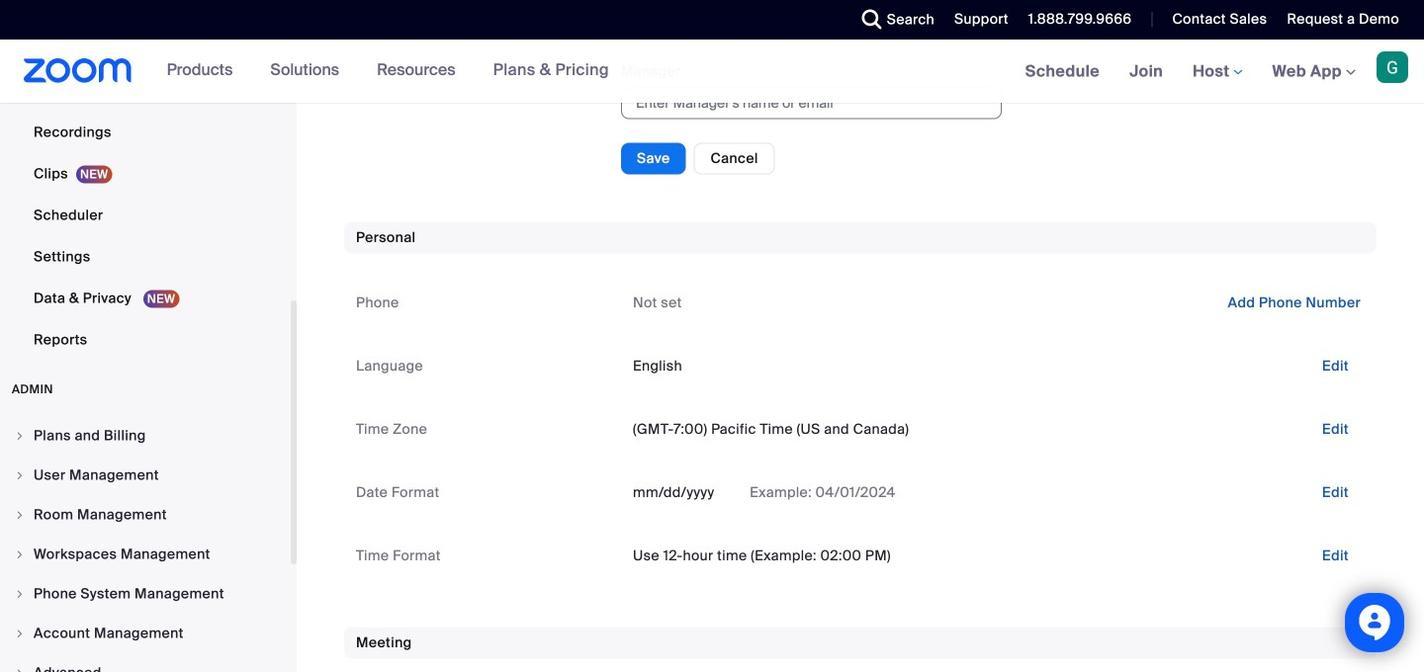 Task type: describe. For each thing, give the bounding box(es) containing it.
side navigation navigation
[[0, 0, 297, 673]]

2 menu item from the top
[[0, 457, 291, 494]]

meetings navigation
[[1010, 40, 1424, 104]]

3 menu item from the top
[[0, 496, 291, 534]]

right image for fourth menu item from the top of the admin menu menu
[[14, 549, 26, 561]]

6 menu item from the top
[[0, 615, 291, 653]]

personal menu menu
[[0, 0, 291, 362]]

1 menu item from the top
[[0, 417, 291, 455]]

4 menu item from the top
[[0, 536, 291, 574]]

product information navigation
[[152, 40, 624, 103]]

3 right image from the top
[[14, 509, 26, 521]]

7 menu item from the top
[[0, 655, 291, 673]]

right image for 2nd menu item from the bottom
[[14, 628, 26, 640]]



Task type: vqa. For each thing, say whether or not it's contained in the screenshot.
Room within menu item
no



Task type: locate. For each thing, give the bounding box(es) containing it.
1 right image from the top
[[14, 549, 26, 561]]

profile picture image
[[1377, 51, 1408, 83]]

menu item
[[0, 417, 291, 455], [0, 457, 291, 494], [0, 496, 291, 534], [0, 536, 291, 574], [0, 576, 291, 613], [0, 615, 291, 653], [0, 655, 291, 673]]

1 vertical spatial right image
[[14, 628, 26, 640]]

2 right image from the top
[[14, 628, 26, 640]]

e.g. Product Manager text field
[[621, 0, 1002, 32]]

banner
[[0, 40, 1424, 104]]

right image
[[14, 549, 26, 561], [14, 628, 26, 640], [14, 668, 26, 673]]

2 right image from the top
[[14, 470, 26, 482]]

right image
[[14, 430, 26, 442], [14, 470, 26, 482], [14, 509, 26, 521], [14, 588, 26, 600]]

0 vertical spatial right image
[[14, 549, 26, 561]]

2 vertical spatial right image
[[14, 668, 26, 673]]

4 right image from the top
[[14, 588, 26, 600]]

zoom logo image
[[24, 58, 132, 83]]

admin menu menu
[[0, 417, 291, 673]]

right image for first menu item from the bottom
[[14, 668, 26, 673]]

3 right image from the top
[[14, 668, 26, 673]]

1 right image from the top
[[14, 430, 26, 442]]

5 menu item from the top
[[0, 576, 291, 613]]



